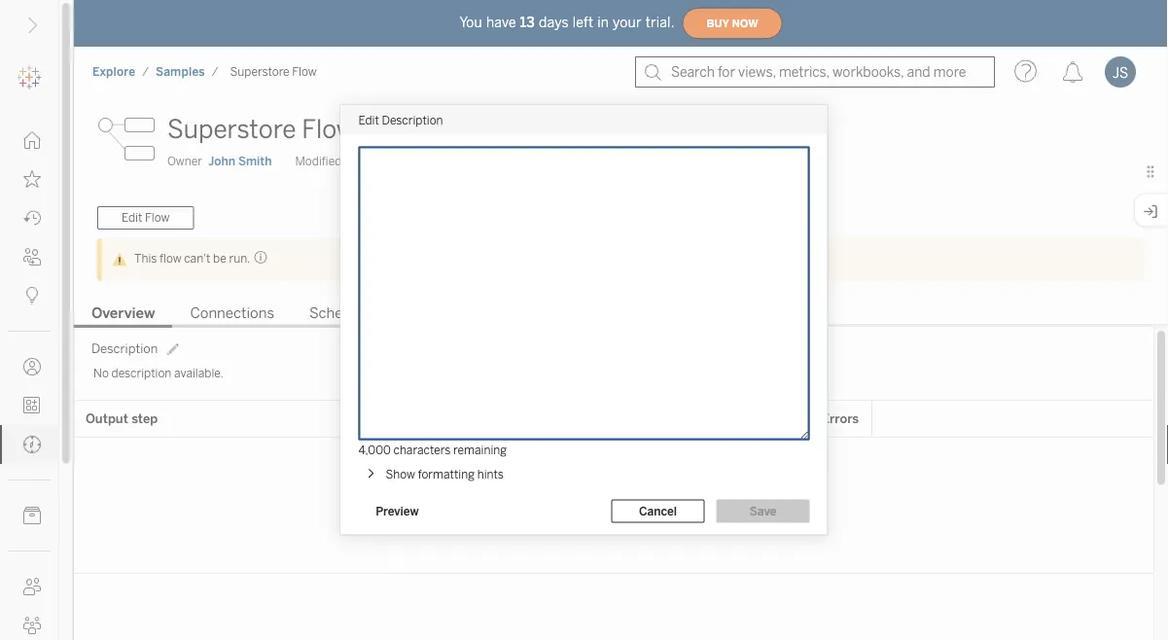 Task type: locate. For each thing, give the bounding box(es) containing it.
buy
[[707, 17, 730, 29]]

flow inside 'button'
[[145, 211, 170, 225]]

superstore flow
[[230, 65, 317, 79], [167, 114, 355, 145]]

superstore
[[230, 65, 290, 79], [167, 114, 296, 145]]

schedule
[[742, 411, 798, 427]]

1 horizontal spatial edit
[[359, 113, 379, 127]]

1 vertical spatial description
[[91, 341, 158, 356]]

connections
[[190, 305, 274, 322]]

1 vertical spatial superstore flow
[[167, 114, 355, 145]]

edit description dialog
[[341, 106, 828, 535]]

2023,
[[390, 154, 422, 168]]

Edit Description text field
[[359, 146, 810, 440]]

explore
[[92, 65, 135, 79]]

john
[[208, 154, 235, 168]]

save
[[750, 504, 777, 518]]

edit up 23,
[[359, 113, 379, 127]]

2 vertical spatial flow
[[145, 211, 170, 225]]

edit inside dialog
[[359, 113, 379, 127]]

description inside superstore flow main content
[[91, 341, 158, 356]]

smith
[[238, 154, 272, 168]]

0 horizontal spatial in
[[598, 14, 609, 30]]

4,000
[[359, 443, 391, 457]]

0 vertical spatial edit
[[359, 113, 379, 127]]

scheduled tasks
[[310, 305, 421, 322]]

/ right samples
[[212, 65, 219, 79]]

hints
[[478, 467, 504, 481]]

superstore right samples link
[[230, 65, 290, 79]]

edit description
[[359, 113, 443, 127]]

your
[[613, 14, 642, 30]]

pm
[[453, 154, 472, 168]]

1 vertical spatial edit
[[122, 211, 142, 225]]

sub-spaces tab list
[[74, 303, 1169, 328]]

flow
[[292, 65, 317, 79], [302, 114, 355, 145], [145, 211, 170, 225]]

samples link
[[155, 64, 206, 80]]

edit flow
[[122, 211, 170, 225]]

1 vertical spatial in
[[655, 483, 669, 504]]

now
[[733, 17, 759, 29]]

0 vertical spatial flow
[[292, 65, 317, 79]]

1 horizontal spatial in
[[655, 483, 669, 504]]

edit up this
[[122, 211, 142, 225]]

2:04
[[425, 154, 450, 168]]

1 vertical spatial flow
[[302, 114, 355, 145]]

have
[[487, 14, 517, 30]]

/ right explore
[[142, 65, 149, 79]]

0 horizontal spatial /
[[142, 65, 149, 79]]

in right left
[[598, 14, 609, 30]]

description inside dialog
[[382, 113, 443, 127]]

description up 2023,
[[382, 113, 443, 127]]

2 / from the left
[[212, 65, 219, 79]]

there are no outputs in this flow.
[[484, 483, 744, 504]]

1 horizontal spatial description
[[382, 113, 443, 127]]

modified
[[295, 154, 342, 168]]

owner
[[167, 154, 202, 168]]

superstore up john smith link
[[167, 114, 296, 145]]

description up description
[[91, 341, 158, 356]]

flow
[[160, 252, 182, 266]]

explore link
[[91, 64, 136, 80]]

no
[[93, 366, 109, 380]]

1 vertical spatial superstore
[[167, 114, 296, 145]]

be
[[213, 252, 226, 266]]

owner john smith
[[167, 154, 272, 168]]

0 horizontal spatial description
[[91, 341, 158, 356]]

scheduled
[[310, 305, 380, 322]]

edit inside 'button'
[[122, 211, 142, 225]]

in inside superstore flow main content
[[655, 483, 669, 504]]

days
[[539, 14, 569, 30]]

0 vertical spatial description
[[382, 113, 443, 127]]

in up 'cancel'
[[655, 483, 669, 504]]

4,000 characters remaining
[[359, 443, 507, 457]]

there
[[484, 483, 531, 504]]

you have 13 days left in your trial.
[[460, 14, 675, 30]]

description
[[382, 113, 443, 127], [91, 341, 158, 356]]

errors
[[822, 411, 859, 427]]

flow.
[[707, 483, 744, 504]]

overview
[[91, 305, 155, 322]]

samples
[[156, 65, 205, 79]]

main navigation. press the up and down arrow keys to access links. element
[[0, 121, 58, 640]]

in
[[598, 14, 609, 30], [655, 483, 669, 504]]

edit
[[359, 113, 379, 127], [122, 211, 142, 225]]

23,
[[371, 154, 387, 168]]

0 horizontal spatial edit
[[122, 211, 142, 225]]

1 horizontal spatial /
[[212, 65, 219, 79]]

/
[[142, 65, 149, 79], [212, 65, 219, 79]]



Task type: describe. For each thing, give the bounding box(es) containing it.
cancel button
[[612, 500, 705, 523]]

step
[[132, 411, 158, 427]]

can't
[[184, 252, 211, 266]]

oct
[[348, 154, 368, 168]]

tasks
[[383, 305, 421, 322]]

you
[[460, 14, 483, 30]]

0 vertical spatial in
[[598, 14, 609, 30]]

1 / from the left
[[142, 65, 149, 79]]

this
[[134, 252, 157, 266]]

save button
[[717, 500, 810, 523]]

flow for superstore flow element
[[292, 65, 317, 79]]

output step
[[86, 411, 158, 427]]

john smith link
[[208, 153, 272, 170]]

show formatting hints button
[[361, 463, 508, 486]]

outputs
[[589, 483, 651, 504]]

show formatting hints
[[386, 467, 504, 481]]

0 vertical spatial superstore flow
[[230, 65, 317, 79]]

are
[[535, 483, 560, 504]]

explore / samples /
[[92, 65, 219, 79]]

modified oct 23, 2023, 2:04 pm
[[295, 154, 472, 168]]

buy now
[[707, 17, 759, 29]]

this
[[673, 483, 703, 504]]

this flow can't be run.
[[134, 252, 250, 266]]

no
[[564, 483, 585, 504]]

left
[[573, 14, 594, 30]]

remaining
[[454, 443, 507, 457]]

preview
[[376, 504, 419, 518]]

superstore inside main content
[[167, 114, 296, 145]]

edit flow button
[[97, 206, 194, 230]]

description
[[111, 366, 172, 380]]

0 vertical spatial superstore
[[230, 65, 290, 79]]

flow image
[[97, 110, 156, 168]]

superstore flow inside main content
[[167, 114, 355, 145]]

edit for edit flow
[[122, 211, 142, 225]]

13
[[520, 14, 535, 30]]

navigation panel element
[[0, 58, 58, 640]]

trial.
[[646, 14, 675, 30]]

available.
[[174, 366, 224, 380]]

flow run requirements:
the flow must have at least one output step. image
[[250, 250, 268, 265]]

no description available.
[[93, 366, 224, 380]]

characters
[[394, 443, 451, 457]]

cancel
[[639, 504, 677, 518]]

formatting
[[418, 467, 475, 481]]

flow for edit flow 'button' at the left top
[[145, 211, 170, 225]]

show
[[386, 467, 416, 481]]

buy now button
[[683, 8, 783, 39]]

output
[[86, 411, 128, 427]]

edit for edit description
[[359, 113, 379, 127]]

run.
[[229, 252, 250, 266]]

superstore flow main content
[[74, 97, 1169, 640]]

superstore flow element
[[224, 65, 323, 79]]

preview button
[[359, 500, 436, 523]]



Task type: vqa. For each thing, say whether or not it's contained in the screenshot.
Description in dialog
yes



